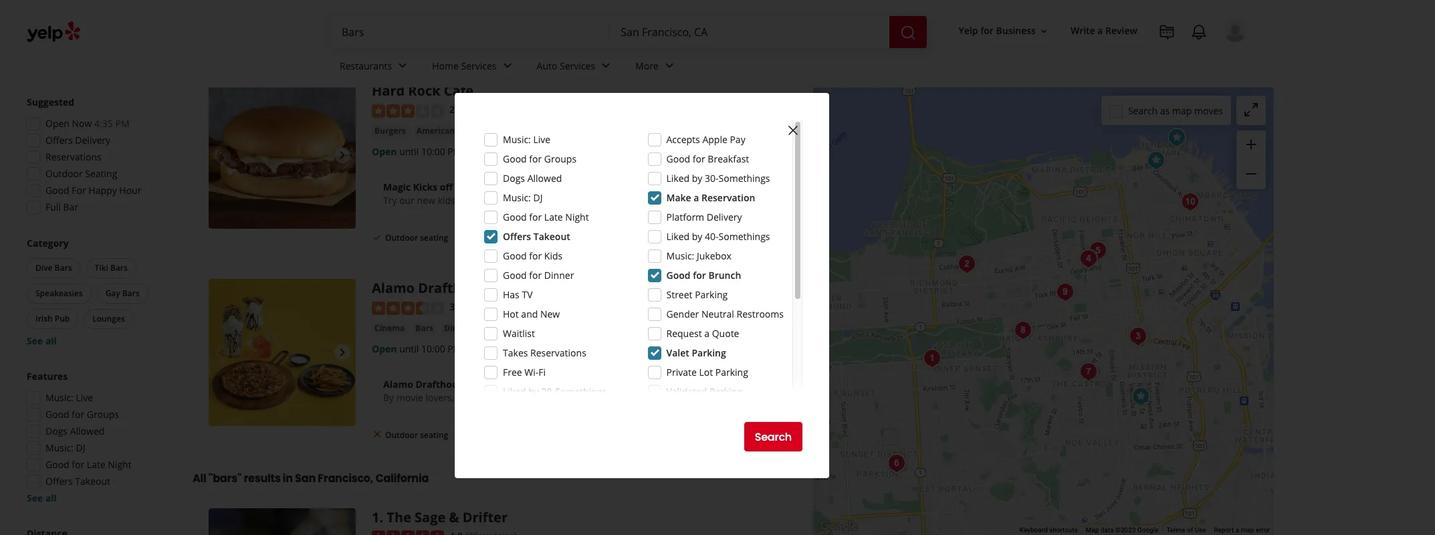 Task type: locate. For each thing, give the bounding box(es) containing it.
1 vertical spatial slideshow element
[[209, 279, 356, 426]]

1 vertical spatial music: dj
[[45, 441, 85, 454]]

dogs allowed inside group
[[45, 425, 105, 437]]

1 vertical spatial reservations
[[530, 346, 586, 359]]

use
[[1195, 526, 1206, 534]]

bars for tiki bars
[[110, 262, 128, 274]]

offers takeout inside group
[[45, 475, 110, 488]]

services right auto
[[560, 59, 595, 72]]

parking right 'lot' on the left bottom
[[715, 366, 748, 379]]

1 until from the top
[[399, 145, 419, 158]]

2.8 star rating image
[[372, 104, 444, 118]]

0 vertical spatial california
[[483, 8, 563, 30]]

private
[[666, 366, 697, 379]]

delivery left 16 checkmark v2 icon
[[472, 232, 504, 243]]

parking up neutral
[[695, 288, 728, 301]]

1 slideshow element from the top
[[209, 82, 356, 229]]

hard
[[372, 82, 405, 100]]

movie right by
[[396, 391, 423, 404]]

irish pub
[[35, 313, 70, 324]]

slideshow element
[[209, 82, 356, 229], [209, 279, 356, 426]]

next image for hard
[[334, 147, 350, 163]]

a right make
[[694, 191, 699, 204]]

somethings down 'takes reservations'
[[555, 385, 607, 398]]

zam zam image
[[1009, 317, 1036, 343]]

2 services from the left
[[560, 59, 595, 72]]

mission
[[585, 279, 636, 297], [513, 322, 546, 335]]

0 vertical spatial slideshow element
[[209, 82, 356, 229]]

fermentation lab image
[[1084, 237, 1111, 264]]

quote
[[712, 327, 739, 340]]

user actions element
[[948, 17, 1266, 99]]

24 chevron down v2 image left auto
[[499, 58, 515, 74]]

cafe
[[444, 82, 474, 100]]

seating down lovers,
[[420, 429, 448, 440]]

0 vertical spatial liked
[[666, 172, 690, 185]]

0 horizontal spatial night
[[108, 458, 132, 471]]

good for groups down features at the left of the page
[[45, 408, 119, 421]]

open down suggested
[[45, 117, 70, 130]]

for inside button
[[981, 24, 994, 37]]

1 open until 10:00 pm from the top
[[372, 145, 462, 158]]

services up cafe
[[461, 59, 497, 72]]

0 vertical spatial dinner
[[544, 269, 574, 282]]

map right as
[[1172, 104, 1192, 117]]

live inside group
[[76, 391, 93, 404]]

0 horizontal spatial groups
[[87, 408, 119, 421]]

1 seating from the top
[[420, 232, 448, 243]]

zoom in image
[[1243, 136, 1259, 152]]

3 24 chevron down v2 image from the left
[[598, 58, 614, 74]]

alamo up by
[[383, 378, 413, 390]]

fisherman's wharf
[[578, 125, 659, 138]]

16 checkmark v2 image
[[515, 232, 525, 243]]

3.5 (989 reviews)
[[449, 300, 522, 313]]

parking up private lot parking
[[692, 346, 726, 359]]

a for request
[[704, 327, 710, 340]]

read
[[518, 194, 541, 207], [532, 391, 555, 404]]

1 vertical spatial see all button
[[27, 492, 57, 504]]

offers takeout inside search 'dialog'
[[503, 230, 570, 243]]

good for groups inside group
[[45, 408, 119, 421]]

0 vertical spatial read
[[518, 194, 541, 207]]

until down bars link
[[399, 342, 419, 355]]

24 chevron down v2 image inside home services link
[[499, 58, 515, 74]]

24 chevron down v2 image inside restaurants link
[[395, 58, 411, 74]]

accepts
[[666, 133, 700, 146]]

1 horizontal spatial hard rock cafe image
[[1163, 124, 1190, 151]]

bars button
[[413, 321, 436, 335]]

0 vertical spatial offers takeout
[[503, 230, 570, 243]]

1 vertical spatial good for groups
[[45, 408, 119, 421]]

2 vertical spatial open
[[372, 342, 397, 355]]

takeout inside search 'dialog'
[[533, 230, 570, 243]]

0 vertical spatial drafthouse
[[418, 279, 494, 297]]

good for late night inside group
[[45, 458, 132, 471]]

bars inside dive bars button
[[55, 262, 72, 274]]

2 vertical spatial cinema
[[471, 378, 506, 390]]

2 vertical spatial somethings
[[555, 385, 607, 398]]

"bars"
[[209, 471, 242, 486]]

takeout inside group
[[75, 475, 110, 488]]

1 vertical spatial dogs
[[45, 425, 68, 437]]

try
[[383, 194, 397, 207]]

0 horizontal spatial movie
[[396, 391, 423, 404]]

1 vertical spatial open
[[372, 145, 397, 158]]

10:00
[[421, 145, 445, 158], [421, 342, 445, 355]]

map region
[[749, 79, 1434, 535]]

reservations down offers delivery at the left of the page
[[45, 150, 102, 163]]

bars right dive
[[55, 262, 72, 274]]

1 vertical spatial 10:00
[[421, 342, 445, 355]]

1 vertical spatial dj
[[76, 441, 85, 454]]

american (traditional) link
[[414, 124, 509, 138]]

1 horizontal spatial live
[[533, 133, 550, 146]]

slideshow element for hard
[[209, 82, 356, 229]]

1 vertical spatial drafthouse
[[416, 378, 468, 390]]

bars
[[283, 8, 319, 30], [552, 125, 570, 136], [55, 262, 72, 274], [110, 262, 128, 274], [122, 288, 140, 299], [416, 322, 433, 333]]

2 open until 10:00 pm from the top
[[372, 342, 462, 355]]

google image
[[817, 518, 861, 535]]

1 see all button from the top
[[27, 334, 57, 347]]

a right report
[[1236, 526, 1239, 534]]

new right and
[[540, 308, 560, 320]]

notifications image
[[1191, 24, 1207, 40]]

0 vertical spatial see all
[[27, 334, 57, 347]]

1 24 chevron down v2 image from the left
[[395, 58, 411, 74]]

all
[[193, 471, 206, 486]]

drafthouse up 3.5
[[418, 279, 494, 297]]

groups inside search 'dialog'
[[544, 152, 577, 165]]

here
[[455, 180, 478, 193]]

0 horizontal spatial reservations
[[45, 150, 102, 163]]

0 vertical spatial until
[[399, 145, 419, 158]]

cinema for new
[[497, 279, 548, 297]]

open inside group
[[45, 117, 70, 130]]

1 vertical spatial francisco,
[[318, 471, 373, 486]]

pm right 4:35
[[115, 117, 129, 130]]

map data ©2023 google
[[1086, 526, 1159, 534]]

0 horizontal spatial francisco,
[[318, 471, 373, 486]]

group containing features
[[23, 370, 166, 505]]

delivery down reservation
[[707, 211, 742, 223]]

cocktail bars
[[517, 125, 570, 136]]

parking for validated parking
[[710, 385, 742, 398]]

hard rock cafe image inside map region
[[1163, 124, 1190, 151]]

liked down free
[[503, 385, 526, 398]]

0 horizontal spatial allowed
[[70, 425, 105, 437]]

1 horizontal spatial services
[[560, 59, 595, 72]]

0 vertical spatial map
[[1172, 104, 1192, 117]]

1 vertical spatial night
[[108, 458, 132, 471]]

price
[[27, 29, 50, 41]]

alamo up 3.5 star rating image
[[372, 279, 415, 297]]

1 horizontal spatial reservations
[[530, 346, 586, 359]]

by left "20-"
[[528, 385, 539, 398]]

parking down private lot parking
[[710, 385, 742, 398]]

1 horizontal spatial dinner
[[544, 269, 574, 282]]

bars inside gay bars button
[[122, 288, 140, 299]]

1 horizontal spatial good for groups
[[503, 152, 577, 165]]

delivery down open now 4:35 pm
[[75, 134, 110, 146]]

cinema inside alamo drafthouse cinema by movie lovers, for movie lovers read more
[[471, 378, 506, 390]]

0 vertical spatial night
[[565, 211, 589, 223]]

outdoor seating for 16 close v2 image
[[385, 429, 448, 440]]

dogs allowed up today!
[[503, 172, 562, 185]]

1 10:00 from the top
[[421, 145, 445, 158]]

group
[[23, 96, 166, 218], [1237, 130, 1266, 189], [24, 237, 166, 348], [23, 370, 166, 505]]

more
[[543, 194, 567, 207], [557, 391, 581, 404]]

request
[[666, 327, 702, 340]]

music: dj inside group
[[45, 441, 85, 454]]

dogs down features at the left of the page
[[45, 425, 68, 437]]

yelp for business
[[959, 24, 1036, 37]]

by left '30-' at the top
[[692, 172, 702, 185]]

outdoor up for
[[45, 167, 83, 180]]

bars right gay
[[122, 288, 140, 299]]

1 horizontal spatial groups
[[544, 152, 577, 165]]

search image
[[900, 24, 916, 41]]

map
[[1172, 104, 1192, 117], [1241, 526, 1254, 534]]

2 24 chevron down v2 image from the left
[[499, 58, 515, 74]]

dinner down kids
[[544, 269, 574, 282]]

24 chevron down v2 image right more at left
[[661, 58, 677, 74]]

0 vertical spatial delivery
[[75, 134, 110, 146]]

cocktail
[[517, 125, 550, 136]]

search for search as map moves
[[1128, 104, 1158, 117]]

new down kids
[[551, 279, 581, 297]]

2 until from the top
[[399, 342, 419, 355]]

francisco, up 1
[[318, 471, 373, 486]]

read right today!
[[518, 194, 541, 207]]

by for 20-
[[528, 385, 539, 398]]

dogs up today!
[[503, 172, 525, 185]]

outdoor seating
[[45, 167, 117, 180]]

1 vertical spatial map
[[1241, 526, 1254, 534]]

somethings for 30-
[[719, 172, 770, 185]]

good for breakfast
[[666, 152, 749, 165]]

24 chevron down v2 image right auto services
[[598, 58, 614, 74]]

late inside group
[[87, 458, 105, 471]]

1 horizontal spatial francisco,
[[398, 8, 480, 30]]

bars inside tiki bars button
[[110, 262, 128, 274]]

2 see all from the top
[[27, 492, 57, 504]]

bars for dive bars
[[55, 262, 72, 274]]

search inside search button
[[755, 429, 792, 444]]

outdoor right 16 close v2 image
[[385, 429, 418, 440]]

10
[[226, 8, 242, 30]]

results
[[244, 471, 281, 486]]

a left quote
[[704, 327, 710, 340]]

bars for gay bars
[[122, 288, 140, 299]]

until down 'burgers' button
[[399, 145, 419, 158]]

cinema
[[497, 279, 548, 297], [375, 322, 405, 333], [471, 378, 506, 390]]

pub
[[55, 313, 70, 324]]

live inside search 'dialog'
[[533, 133, 550, 146]]

open down cinema button on the bottom of the page
[[372, 342, 397, 355]]

liked for liked by 30-somethings
[[666, 172, 690, 185]]

2 vertical spatial outdoor
[[385, 429, 418, 440]]

cocktail bars button
[[515, 124, 572, 138]]

0 vertical spatial somethings
[[719, 172, 770, 185]]

1 vertical spatial seating
[[420, 429, 448, 440]]

0 vertical spatial reservations
[[45, 150, 102, 163]]

1 vertical spatial offers takeout
[[45, 475, 110, 488]]

make
[[666, 191, 691, 204]]

1 vertical spatial music: live
[[45, 391, 93, 404]]

bar
[[63, 201, 78, 213]]

delivery for platform delivery
[[707, 211, 742, 223]]

1 vertical spatial california
[[375, 471, 429, 486]]

good for groups inside search 'dialog'
[[503, 152, 577, 165]]

liked down platform
[[666, 230, 690, 243]]

write a review
[[1071, 24, 1138, 37]]

gender neutral restrooms
[[666, 308, 784, 320]]

1 horizontal spatial music: dj
[[503, 191, 543, 204]]

0 vertical spatial groups
[[544, 152, 577, 165]]

1 vertical spatial pm
[[448, 145, 462, 158]]

1 next image from the top
[[334, 147, 350, 163]]

2 seating from the top
[[420, 429, 448, 440]]

4 24 chevron down v2 image from the left
[[661, 58, 677, 74]]

of
[[1187, 526, 1193, 534]]

terms
[[1167, 526, 1185, 534]]

24 chevron down v2 image inside auto services link
[[598, 58, 614, 74]]

magic kicks off here try our new kids menu today! read more
[[383, 180, 567, 207]]

group containing category
[[24, 237, 166, 348]]

fi
[[539, 366, 546, 379]]

outdoor seating right 16 close v2 image
[[385, 429, 448, 440]]

tiki bars button
[[86, 258, 136, 278]]

0 horizontal spatial services
[[461, 59, 497, 72]]

bars down 3.5 star rating image
[[416, 322, 433, 333]]

see all button for features
[[27, 492, 57, 504]]

dogs allowed down features at the left of the page
[[45, 425, 105, 437]]

close image
[[785, 122, 801, 138]]

1 vertical spatial open until 10:00 pm
[[372, 342, 462, 355]]

by
[[692, 172, 702, 185], [692, 230, 702, 243], [528, 385, 539, 398]]

movie left the lovers
[[472, 391, 498, 404]]

10:00 down bars link
[[421, 342, 445, 355]]

1 horizontal spatial late
[[544, 211, 563, 223]]

drafthouse
[[418, 279, 494, 297], [416, 378, 468, 390]]

california up the at the left
[[375, 471, 429, 486]]

the
[[387, 508, 411, 526]]

16 checkmark v2 image
[[372, 232, 383, 243]]

24 chevron down v2 image up 'hard'
[[395, 58, 411, 74]]

0 horizontal spatial dogs
[[45, 425, 68, 437]]

1 vertical spatial dogs allowed
[[45, 425, 105, 437]]

1 outdoor seating from the top
[[385, 232, 448, 243]]

dahlia lounge image
[[1125, 323, 1151, 349]]

see all for features
[[27, 492, 57, 504]]

24 chevron down v2 image
[[395, 58, 411, 74], [499, 58, 515, 74], [598, 58, 614, 74], [661, 58, 677, 74]]

kids
[[544, 249, 563, 262]]

2 next image from the top
[[334, 345, 350, 361]]

dinner down 3.5
[[444, 322, 471, 333]]

2 all from the top
[[45, 492, 57, 504]]

1 vertical spatial good for late night
[[45, 458, 132, 471]]

business categories element
[[329, 48, 1247, 87]]

open for hard
[[372, 145, 397, 158]]

1 vertical spatial next image
[[334, 345, 350, 361]]

0 horizontal spatial live
[[76, 391, 93, 404]]

new inside search 'dialog'
[[540, 308, 560, 320]]

bars right 'tiki'
[[110, 262, 128, 274]]

seating
[[420, 232, 448, 243], [420, 429, 448, 440]]

0 vertical spatial outdoor seating
[[385, 232, 448, 243]]

open
[[45, 117, 70, 130], [372, 145, 397, 158], [372, 342, 397, 355]]

bars right cocktail
[[552, 125, 570, 136]]

1 vertical spatial search
[[755, 429, 792, 444]]

1 see from the top
[[27, 334, 43, 347]]

auto
[[537, 59, 557, 72]]

24 chevron down v2 image inside more link
[[661, 58, 677, 74]]

outdoor seating for 16 checkmark v2 image
[[385, 232, 448, 243]]

0 horizontal spatial map
[[1172, 104, 1192, 117]]

pm
[[115, 117, 129, 130], [448, 145, 462, 158], [448, 342, 462, 355]]

by left 40-
[[692, 230, 702, 243]]

1 vertical spatial live
[[76, 391, 93, 404]]

0 vertical spatial open until 10:00 pm
[[372, 145, 462, 158]]

see all button
[[27, 334, 57, 347], [27, 492, 57, 504]]

brunch
[[708, 269, 741, 282]]

somethings up jukebox at the top of page
[[719, 230, 770, 243]]

drafthouse inside alamo drafthouse cinema by movie lovers, for movie lovers read more
[[416, 378, 468, 390]]

movie
[[396, 391, 423, 404], [472, 391, 498, 404]]

slideshow element for alamo
[[209, 279, 356, 426]]

0 vertical spatial allowed
[[527, 172, 562, 185]]

waitlist
[[503, 327, 535, 340]]

seating for 16 checkmark v2 image
[[420, 232, 448, 243]]

more up kids
[[543, 194, 567, 207]]

california up auto
[[483, 8, 563, 30]]

american (traditional)
[[416, 125, 507, 136]]

liked up make
[[666, 172, 690, 185]]

1 vertical spatial until
[[399, 342, 419, 355]]

1 vertical spatial outdoor
[[385, 232, 418, 243]]

0 vertical spatial dj
[[533, 191, 543, 204]]

0 vertical spatial more
[[543, 194, 567, 207]]

dinner
[[544, 269, 574, 282], [444, 322, 471, 333]]

0 vertical spatial san
[[364, 8, 395, 30]]

2 vertical spatial by
[[528, 385, 539, 398]]

0 horizontal spatial offers takeout
[[45, 475, 110, 488]]

open until 10:00 pm for rock
[[372, 145, 462, 158]]

late inside search 'dialog'
[[544, 211, 563, 223]]

review
[[1106, 24, 1138, 37]]

liked by 40-somethings
[[666, 230, 770, 243]]

10:00 for drafthouse
[[421, 342, 445, 355]]

0 horizontal spatial dj
[[76, 441, 85, 454]]

2 vertical spatial liked
[[503, 385, 526, 398]]

reservations up fi
[[530, 346, 586, 359]]

next image
[[334, 147, 350, 163], [334, 345, 350, 361]]

0 horizontal spatial music: live
[[45, 391, 93, 404]]

0 vertical spatial pm
[[115, 117, 129, 130]]

1 see all from the top
[[27, 334, 57, 347]]

1 vertical spatial liked
[[666, 230, 690, 243]]

street parking
[[666, 288, 728, 301]]

alamo inside alamo drafthouse cinema by movie lovers, for movie lovers read more
[[383, 378, 413, 390]]

0 horizontal spatial hard rock cafe image
[[209, 82, 356, 229]]

1 horizontal spatial offers takeout
[[503, 230, 570, 243]]

night inside search 'dialog'
[[565, 211, 589, 223]]

1 horizontal spatial dogs
[[503, 172, 525, 185]]

map left error
[[1241, 526, 1254, 534]]

music: live
[[503, 133, 550, 146], [45, 391, 93, 404]]

2 see from the top
[[27, 492, 43, 504]]

read down fi
[[532, 391, 555, 404]]

alamo drafthouse cinema new mission image
[[209, 279, 356, 426], [1127, 383, 1154, 410]]

2 10:00 from the top
[[421, 342, 445, 355]]

10:00 for rock
[[421, 145, 445, 158]]

outdoor right 16 checkmark v2 image
[[385, 232, 418, 243]]

dj inside group
[[76, 441, 85, 454]]

takeout
[[533, 230, 570, 243], [528, 232, 560, 243], [75, 475, 110, 488]]

outdoor inside group
[[45, 167, 83, 180]]

theater
[[473, 322, 505, 333]]

google
[[1137, 526, 1159, 534]]

bars inside cocktail bars button
[[552, 125, 570, 136]]

0 vertical spatial late
[[544, 211, 563, 223]]

1 all from the top
[[45, 334, 57, 347]]

music: dj
[[503, 191, 543, 204], [45, 441, 85, 454]]

shortcuts
[[1049, 526, 1078, 534]]

2 see all button from the top
[[27, 492, 57, 504]]

more right "20-"
[[557, 391, 581, 404]]

outdoor for 16 checkmark v2 image
[[385, 232, 418, 243]]

1 vertical spatial new
[[540, 308, 560, 320]]

san
[[364, 8, 395, 30], [295, 471, 316, 486]]

0 vertical spatial dogs allowed
[[503, 172, 562, 185]]

24 chevron down v2 image for auto services
[[598, 58, 614, 74]]

previous image
[[214, 345, 230, 361]]

valet
[[666, 346, 689, 359]]

parking
[[695, 288, 728, 301], [692, 346, 726, 359], [715, 366, 748, 379], [710, 385, 742, 398]]

search for search
[[755, 429, 792, 444]]

request a quote
[[666, 327, 739, 340]]

1 vertical spatial alamo
[[383, 378, 413, 390]]

1 vertical spatial late
[[87, 458, 105, 471]]

business
[[996, 24, 1036, 37]]

somethings down breakfast
[[719, 172, 770, 185]]

1 vertical spatial mission
[[513, 322, 546, 335]]

a for write
[[1098, 24, 1103, 37]]

the sage & drifter image
[[919, 345, 945, 371]]

mini bar sf image
[[1052, 279, 1078, 305]]

open down 'burgers' button
[[372, 145, 397, 158]]

hard rock cafe
[[372, 82, 474, 100]]

pm down american (traditional) link
[[448, 145, 462, 158]]

hard rock cafe image
[[209, 82, 356, 229], [1163, 124, 1190, 151]]

near
[[322, 8, 361, 30]]

drafthouse up lovers,
[[416, 378, 468, 390]]

10:00 down american
[[421, 145, 445, 158]]

pm down dinner theater button
[[448, 342, 462, 355]]

0 vertical spatial see
[[27, 334, 43, 347]]

None search field
[[331, 16, 929, 48]]

0 vertical spatial new
[[551, 279, 581, 297]]

delivery inside search 'dialog'
[[707, 211, 742, 223]]

somethings for 20-
[[555, 385, 607, 398]]

open until 10:00 pm down american
[[372, 145, 462, 158]]

dinner inside button
[[444, 322, 471, 333]]

2 slideshow element from the top
[[209, 279, 356, 426]]

seating
[[85, 167, 117, 180]]

cinema for by
[[471, 378, 506, 390]]

delivery inside group
[[75, 134, 110, 146]]

2 outdoor seating from the top
[[385, 429, 448, 440]]

1 vertical spatial san
[[295, 471, 316, 486]]

1 services from the left
[[461, 59, 497, 72]]

24 chevron down v2 image for more
[[661, 58, 677, 74]]

seating down new
[[420, 232, 448, 243]]

more inside magic kicks off here try our new kids menu today! read more
[[543, 194, 567, 207]]

san right in
[[295, 471, 316, 486]]

0 vertical spatial all
[[45, 334, 57, 347]]

good for groups down cocktail bars button
[[503, 152, 577, 165]]

and
[[521, 308, 538, 320]]

wi-
[[524, 366, 539, 379]]

0 horizontal spatial dinner
[[444, 322, 471, 333]]

1 horizontal spatial map
[[1241, 526, 1254, 534]]

24 chevron down v2 image for restaurants
[[395, 58, 411, 74]]

a for make
[[694, 191, 699, 204]]

san right the 'near'
[[364, 8, 395, 30]]

open until 10:00 pm down bars link
[[372, 342, 462, 355]]

dj
[[533, 191, 543, 204], [76, 441, 85, 454]]

expand map image
[[1243, 102, 1259, 118]]

delivery for offers delivery
[[75, 134, 110, 146]]

1 horizontal spatial allowed
[[527, 172, 562, 185]]

francisco, up home
[[398, 8, 480, 30]]

outdoor seating down new
[[385, 232, 448, 243]]

a right write at the top right of the page
[[1098, 24, 1103, 37]]



Task type: describe. For each thing, give the bounding box(es) containing it.
last call bar image
[[1075, 358, 1102, 385]]

groups inside group
[[87, 408, 119, 421]]

bars link
[[413, 321, 436, 335]]

hot and new
[[503, 308, 560, 320]]

the social study image
[[1075, 245, 1102, 272]]

1 movie from the left
[[396, 391, 423, 404]]

music: live inside search 'dialog'
[[503, 133, 550, 146]]

burgers
[[375, 125, 406, 136]]

allowed inside group
[[70, 425, 105, 437]]

somethings for 40-
[[719, 230, 770, 243]]

2 vertical spatial delivery
[[472, 232, 504, 243]]

bars right best
[[283, 8, 319, 30]]

1 horizontal spatial alamo drafthouse cinema new mission image
[[1127, 383, 1154, 410]]

projects image
[[1159, 24, 1175, 40]]

good for dinner
[[503, 269, 574, 282]]

irish pub button
[[27, 309, 78, 329]]

2 movie from the left
[[472, 391, 498, 404]]

gay bars
[[105, 288, 140, 299]]

24 chevron down v2 image for home services
[[499, 58, 515, 74]]

liked by 20-somethings
[[503, 385, 607, 398]]

reservation
[[702, 191, 755, 204]]

4.8 star rating image
[[372, 531, 444, 535]]

yelp for business button
[[953, 19, 1055, 43]]

1 horizontal spatial california
[[483, 8, 563, 30]]

has tv
[[503, 288, 533, 301]]

report a map error
[[1214, 526, 1270, 534]]

0 horizontal spatial alamo drafthouse cinema new mission image
[[209, 279, 356, 426]]

more inside alamo drafthouse cinema by movie lovers, for movie lovers read more
[[557, 391, 581, 404]]

reservations inside group
[[45, 150, 102, 163]]

0 vertical spatial offers
[[45, 134, 73, 146]]

keyboard shortcuts button
[[1020, 526, 1078, 535]]

liked for liked by 20-somethings
[[503, 385, 526, 398]]

map for moves
[[1172, 104, 1192, 117]]

open for alamo
[[372, 342, 397, 355]]

dogs inside search 'dialog'
[[503, 172, 525, 185]]

make a reservation
[[666, 191, 755, 204]]

all "bars" results in san francisco, california
[[193, 471, 429, 486]]

dogs inside group
[[45, 425, 68, 437]]

dogs allowed inside search 'dialog'
[[503, 172, 562, 185]]

next image for alamo
[[334, 345, 350, 361]]

full bar
[[45, 201, 78, 213]]

dinner theater link
[[441, 321, 508, 335]]

read inside alamo drafthouse cinema by movie lovers, for movie lovers read more
[[532, 391, 555, 404]]

free
[[503, 366, 522, 379]]

all for features
[[45, 492, 57, 504]]

restaurants
[[340, 59, 392, 72]]

30-
[[705, 172, 719, 185]]

sort:
[[663, 14, 684, 27]]

burgers link
[[372, 124, 408, 138]]

gender
[[666, 308, 699, 320]]

16 close v2 image
[[372, 429, 383, 440]]

valet parking
[[666, 346, 726, 359]]

jukebox
[[697, 249, 732, 262]]

wharf
[[633, 125, 659, 138]]

drafthouse for alamo drafthouse cinema by movie lovers, for movie lovers read more
[[416, 378, 468, 390]]

open now 4:35 pm
[[45, 117, 129, 130]]

(traditional)
[[457, 125, 507, 136]]

see all for category
[[27, 334, 57, 347]]

alamo for alamo drafthouse cinema new mission
[[372, 279, 415, 297]]

dinner theater button
[[441, 321, 508, 335]]

liked by 30-somethings
[[666, 172, 770, 185]]

dinner inside search 'dialog'
[[544, 269, 574, 282]]

1 horizontal spatial san
[[364, 8, 395, 30]]

neutral
[[701, 308, 734, 320]]

allowed inside search 'dialog'
[[527, 172, 562, 185]]

see for features
[[27, 492, 43, 504]]

all for category
[[45, 334, 57, 347]]

our
[[399, 194, 415, 207]]

tv
[[522, 288, 533, 301]]

dinner theater
[[444, 322, 505, 333]]

parking for street parking
[[695, 288, 728, 301]]

outdoor for 16 close v2 image
[[385, 429, 418, 440]]

(989
[[465, 300, 484, 313]]

1
[[372, 508, 379, 526]]

terms of use link
[[1167, 526, 1206, 534]]

40-
[[705, 230, 719, 243]]

auto services link
[[526, 48, 625, 87]]

group containing suggested
[[23, 96, 166, 218]]

by for 40-
[[692, 230, 702, 243]]

dive
[[35, 262, 52, 274]]

bars inside bars button
[[416, 322, 433, 333]]

off
[[440, 180, 453, 193]]

write a review link
[[1065, 19, 1143, 43]]

pm for hard
[[448, 145, 462, 158]]

scarlet lounge image
[[953, 250, 980, 277]]

home services
[[432, 59, 497, 72]]

read inside magic kicks off here try our new kids menu today! read more
[[518, 194, 541, 207]]

american
[[416, 125, 455, 136]]

until for alamo
[[399, 342, 419, 355]]

kicks
[[413, 180, 437, 193]]

previous image
[[214, 147, 230, 163]]

burgers button
[[372, 124, 408, 138]]

cocktail bars link
[[515, 124, 572, 138]]

lost and found image
[[883, 450, 910, 476]]

rock
[[408, 82, 440, 100]]

kids
[[438, 194, 455, 207]]

keyboard
[[1020, 526, 1048, 534]]

offers inside search 'dialog'
[[503, 230, 531, 243]]

4:35
[[94, 117, 113, 130]]

moves
[[1194, 104, 1223, 117]]

zoom out image
[[1243, 166, 1259, 182]]

kennedy's indian curry house & irish pub image
[[1143, 147, 1169, 174]]

cinema inside cinema button
[[375, 322, 405, 333]]

the sage & drifter link
[[387, 508, 508, 526]]

restaurants link
[[329, 48, 421, 87]]

pm inside group
[[115, 117, 129, 130]]

seating for 16 close v2 image
[[420, 429, 448, 440]]

music: dj inside search 'dialog'
[[503, 191, 543, 204]]

drifter
[[463, 508, 508, 526]]

parking for valet parking
[[692, 346, 726, 359]]

best
[[245, 8, 280, 30]]

&
[[449, 508, 459, 526]]

accepts apple pay
[[666, 133, 745, 146]]

night inside group
[[108, 458, 132, 471]]

drafthouse for alamo drafthouse cinema new mission
[[418, 279, 494, 297]]

until for hard
[[399, 145, 419, 158]]

reservations inside search 'dialog'
[[530, 346, 586, 359]]

see for category
[[27, 334, 43, 347]]

map for error
[[1241, 526, 1254, 534]]

free wi-fi
[[503, 366, 546, 379]]

for
[[72, 184, 86, 197]]

16 chevron down v2 image
[[1039, 26, 1049, 37]]

breakfast
[[708, 152, 749, 165]]

services for auto services
[[560, 59, 595, 72]]

happy
[[89, 184, 117, 197]]

a for report
[[1236, 526, 1239, 534]]

more link
[[625, 48, 688, 87]]

pm for alamo
[[448, 342, 462, 355]]

pay
[[730, 133, 745, 146]]

2 vertical spatial offers
[[45, 475, 73, 488]]

0 horizontal spatial mission
[[513, 322, 546, 335]]

bars for cocktail bars
[[552, 125, 570, 136]]

liked for liked by 40-somethings
[[666, 230, 690, 243]]

now
[[72, 117, 92, 130]]

for inside alamo drafthouse cinema by movie lovers, for movie lovers read more
[[456, 391, 469, 404]]

offers delivery
[[45, 134, 110, 146]]

search as map moves
[[1128, 104, 1223, 117]]

3.5 star rating image
[[372, 301, 444, 315]]

top
[[193, 8, 222, 30]]

©2023
[[1116, 526, 1136, 534]]

0 vertical spatial mission
[[585, 279, 636, 297]]

irish
[[35, 313, 53, 324]]

by for 30-
[[692, 172, 702, 185]]

0 horizontal spatial san
[[295, 471, 316, 486]]

dj inside search 'dialog'
[[533, 191, 543, 204]]

music: live inside group
[[45, 391, 93, 404]]

0 vertical spatial francisco,
[[398, 8, 480, 30]]

alamo drafthouse cinema new mission
[[372, 279, 636, 297]]

services for home services
[[461, 59, 497, 72]]

.
[[379, 508, 383, 526]]

lion's den bar and lounge image
[[1177, 188, 1203, 215]]

see all button for category
[[27, 334, 57, 347]]

search dialog
[[0, 0, 1435, 535]]

terms of use
[[1167, 526, 1206, 534]]

open until 10:00 pm for drafthouse
[[372, 342, 462, 355]]

platform delivery
[[666, 211, 742, 223]]

alamo for alamo drafthouse cinema by movie lovers, for movie lovers read more
[[383, 378, 413, 390]]

suggested
[[27, 96, 74, 108]]

magic
[[383, 180, 411, 193]]

good for late night inside search 'dialog'
[[503, 211, 589, 223]]

write
[[1071, 24, 1095, 37]]



Task type: vqa. For each thing, say whether or not it's contained in the screenshot.
the leftmost Concerto
no



